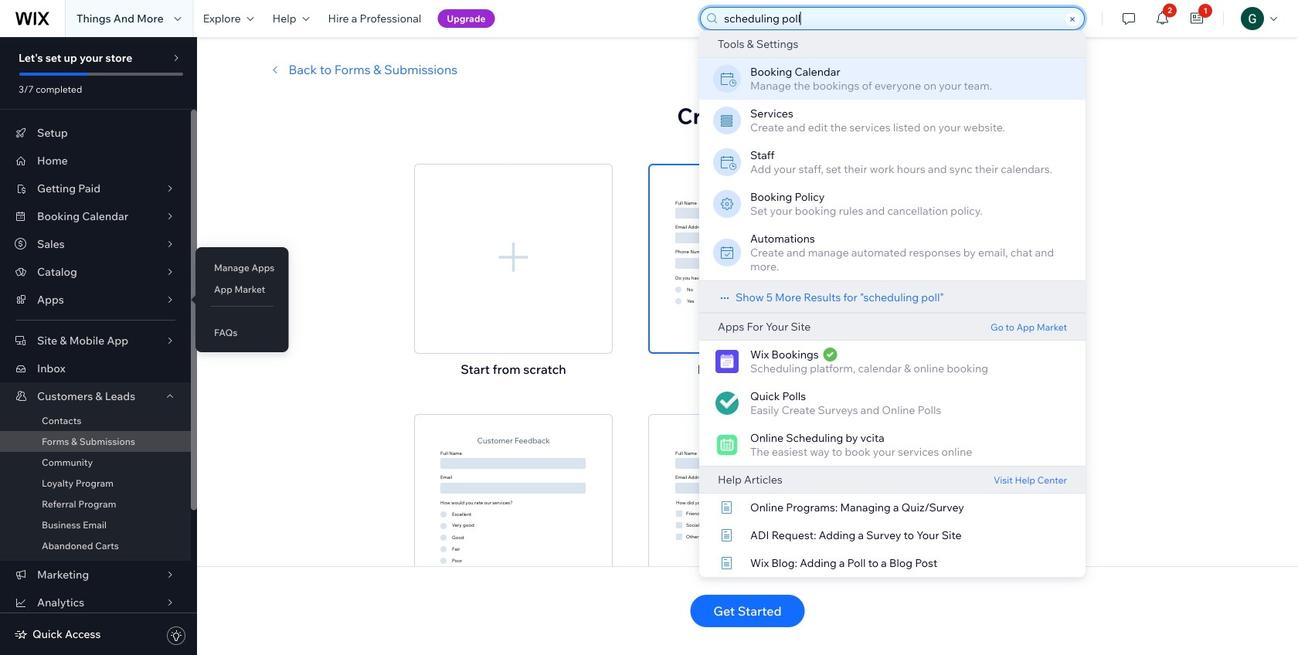 Task type: locate. For each thing, give the bounding box(es) containing it.
quick polls image
[[716, 392, 739, 415]]

sidebar element
[[0, 37, 197, 655]]

Search for tools, apps, help & more... field
[[720, 8, 1064, 29]]

option
[[700, 30, 1086, 58], [700, 281, 1086, 313], [700, 313, 1086, 341], [700, 466, 1086, 494]]

3 option from the top
[[700, 313, 1086, 341]]

2 option from the top
[[700, 281, 1086, 313]]

list box
[[700, 30, 1086, 577]]



Task type: describe. For each thing, give the bounding box(es) containing it.
4 option from the top
[[700, 466, 1086, 494]]

1 option from the top
[[700, 30, 1086, 58]]

wix bookings image
[[716, 350, 739, 373]]

online scheduling by vcita image
[[716, 434, 739, 457]]



Task type: vqa. For each thing, say whether or not it's contained in the screenshot.
Orders to the middle
no



